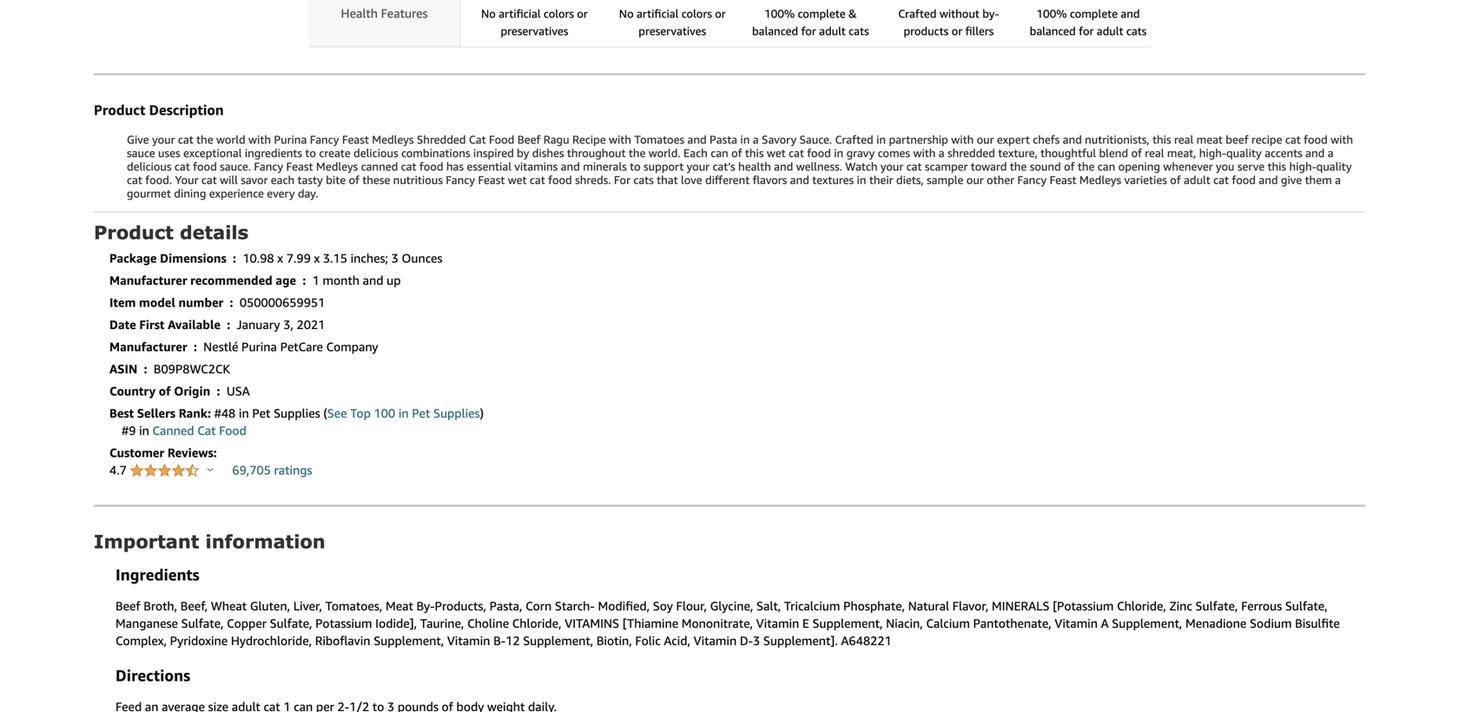 Task type: locate. For each thing, give the bounding box(es) containing it.
with right comes
[[914, 146, 936, 160]]

2 horizontal spatial or
[[952, 24, 963, 38]]

adult inside '100% complete and balanced for adult cats'
[[1097, 24, 1124, 38]]

delicious up these on the top left
[[354, 146, 399, 160]]

1 vertical spatial 3
[[753, 634, 761, 648]]

riboflavin
[[315, 634, 371, 648]]

preservatives inside no artificial colors or preservatives
[[639, 24, 707, 38]]

can down the nutritionists,
[[1098, 160, 1116, 173]]

3,
[[283, 318, 294, 332]]

0 horizontal spatial crafted
[[836, 133, 874, 146]]

1 product from the top
[[94, 102, 146, 118]]

niacin,
[[886, 617, 924, 631]]

1 horizontal spatial 3
[[753, 634, 761, 648]]

can right the each
[[711, 146, 729, 160]]

with
[[249, 133, 271, 146], [609, 133, 632, 146], [952, 133, 974, 146], [1331, 133, 1354, 146], [914, 146, 936, 160]]

of right sound
[[1065, 160, 1075, 173]]

to left support
[[630, 160, 641, 173]]

support
[[644, 160, 684, 173]]

2 no from the left
[[619, 7, 634, 20]]

0 horizontal spatial artificial
[[499, 7, 541, 20]]

month
[[323, 273, 360, 288]]

1 horizontal spatial crafted
[[899, 7, 937, 20]]

: up recommended
[[233, 251, 236, 265]]

description
[[149, 102, 224, 118]]

purina inside give your cat the world with purina fancy feast medleys shredded cat food beef ragu recipe with tomatoes and pasta in a savory sauce. crafted in partnership with our expert chefs and nutritionists, this real meat beef recipe cat food with sauce uses exceptional ingredients to create delicious combinations inspired by dishes throughout the world. each can of this wet cat food in gravy comes with a shredded texture, thoughtful blend of real meat, high-quality accents and a delicious cat food sauce. fancy feast medleys canned cat food has essential vitamins and minerals to support your cat's health and wellness. watch your cat scamper toward the sound of the can opening whenever you serve this high-quality cat food. your cat will savor each tasty bite of these nutritious fancy feast wet cat food shreds. for cats that love different flavors and textures in their diets, sample our other fancy feast medleys varieties of adult cat food and give them a gourmet dining experience every day.
[[274, 133, 307, 146]]

1 horizontal spatial real
[[1175, 133, 1194, 146]]

age
[[276, 273, 296, 288]]

balanced inside 100% complete & balanced for adult cats
[[753, 24, 799, 38]]

no inside no artificial colors  or preservatives
[[481, 7, 496, 20]]

1 horizontal spatial chloride,
[[1118, 599, 1167, 614]]

product up package on the left
[[94, 221, 174, 243]]

manufacturer down first
[[109, 340, 187, 354]]

of right the bite
[[349, 173, 360, 187]]

starch-
[[555, 599, 595, 614]]

0 horizontal spatial 3
[[392, 251, 399, 265]]

food down beef on the right top of the page
[[1233, 173, 1257, 187]]

1 for from the left
[[802, 24, 817, 38]]

3 up up
[[392, 251, 399, 265]]

2 horizontal spatial adult
[[1185, 173, 1211, 187]]

0 vertical spatial our
[[977, 133, 995, 146]]

of up different
[[732, 146, 743, 160]]

asin
[[109, 362, 138, 376]]

day.
[[298, 187, 318, 200]]

100% right by-
[[1037, 7, 1068, 20]]

medleys up canned
[[372, 133, 414, 146]]

january
[[237, 318, 280, 332]]

manufacturer
[[109, 273, 187, 288], [109, 340, 187, 354]]

1 horizontal spatial delicious
[[354, 146, 399, 160]]

pet right "100"
[[412, 406, 430, 421]]

beef up manganese
[[116, 599, 140, 614]]

balanced inside '100% complete and balanced for adult cats'
[[1030, 24, 1076, 38]]

the left blend
[[1078, 160, 1095, 173]]

gourmet
[[127, 187, 171, 200]]

balanced for 100% complete and balanced for adult cats
[[1030, 24, 1076, 38]]

2 x from the left
[[314, 251, 320, 265]]

glycine,
[[710, 599, 754, 614]]

3
[[392, 251, 399, 265], [753, 634, 761, 648]]

1 vertical spatial purina
[[242, 340, 277, 354]]

‏ up nestlé on the top left of the page
[[224, 318, 224, 332]]

our up toward
[[977, 133, 995, 146]]

1 vertical spatial food
[[219, 424, 247, 438]]

0 horizontal spatial food
[[219, 424, 247, 438]]

cat down partnership in the right of the page
[[907, 160, 922, 173]]

vitamin down salt,
[[757, 617, 800, 631]]

product inside product details package dimensions                                     ‏                                         :                                     ‎ 10.98 x 7.99 x 3.15 inches; 3 ounces manufacturer recommended age                                     ‏                                         :                                     ‎ 1 month and up item model number                                     ‏                                         :                                     ‎ 050000659951 date first available                                     ‏                                         :                                     ‎ january 3, 2021 manufacturer                                     ‏                                         :                                     ‎ nestlé purina petcare company asin                                     ‏                                         :                                     ‎ b09p8wc2ck country of origin                                     ‏                                         :                                     ‎ usa best sellers rank: #48 in pet supplies ( see top 100 in pet supplies ) #9 in canned cat food
[[94, 221, 174, 243]]

artificial inside no artificial colors or preservatives
[[637, 7, 679, 20]]

our left other
[[967, 173, 984, 187]]

0 horizontal spatial cats
[[634, 173, 654, 187]]

1 supplies from the left
[[274, 406, 320, 421]]

2 horizontal spatial medleys
[[1080, 173, 1122, 187]]

0 horizontal spatial beef
[[116, 599, 140, 614]]

tomatoes
[[635, 133, 685, 146]]

products
[[904, 24, 949, 38]]

1 x from the left
[[277, 251, 283, 265]]

‎ left january
[[234, 318, 234, 332]]

sauce
[[127, 146, 155, 160]]

e
[[803, 617, 810, 631]]

1 colors from the left
[[544, 7, 574, 20]]

real left meat,
[[1146, 146, 1165, 160]]

2 100% from the left
[[1037, 7, 1068, 20]]

1 horizontal spatial complete
[[1071, 7, 1118, 20]]

1 horizontal spatial this
[[1153, 133, 1172, 146]]

1 artificial from the left
[[499, 7, 541, 20]]

1 horizontal spatial beef
[[518, 133, 541, 146]]

1 balanced from the left
[[753, 24, 799, 38]]

0 horizontal spatial complete
[[798, 7, 846, 20]]

colors inside no artificial colors  or preservatives
[[544, 7, 574, 20]]

0 vertical spatial cat
[[469, 133, 486, 146]]

fancy down texture,
[[1018, 173, 1047, 187]]

a up sample
[[939, 146, 945, 160]]

acid,
[[664, 634, 691, 648]]

‎ right asin
[[151, 362, 151, 376]]

cats inside give your cat the world with purina fancy feast medleys shredded cat food beef ragu recipe with tomatoes and pasta in a savory sauce. crafted in partnership with our expert chefs and nutritionists, this real meat beef recipe cat food with sauce uses exceptional ingredients to create delicious combinations inspired by dishes throughout the world. each can of this wet cat food in gravy comes with a shredded texture, thoughtful blend of real meat, high-quality accents and a delicious cat food sauce. fancy feast medleys canned cat food has essential vitamins and minerals to support your cat's health and wellness. watch your cat scamper toward the sound of the can opening whenever you serve this high-quality cat food. your cat will savor each tasty bite of these nutritious fancy feast wet cat food shreds. for cats that love different flavors and textures in their diets, sample our other fancy feast medleys varieties of adult cat food and give them a gourmet dining experience every day.
[[634, 173, 654, 187]]

purina up each
[[274, 133, 307, 146]]

1 horizontal spatial x
[[314, 251, 320, 265]]

1 complete from the left
[[798, 7, 846, 20]]

your right watch
[[881, 160, 904, 173]]

100% for 100% complete and balanced for adult cats
[[1037, 7, 1068, 20]]

serve
[[1238, 160, 1265, 173]]

0 horizontal spatial pet
[[252, 406, 271, 421]]

2 pet from the left
[[412, 406, 430, 421]]

1 horizontal spatial preservatives
[[639, 24, 707, 38]]

100% inside 100% complete & balanced for adult cats
[[765, 7, 795, 20]]

item
[[109, 295, 136, 310]]

information
[[206, 531, 326, 553]]

0 horizontal spatial for
[[802, 24, 817, 38]]

corn
[[526, 599, 552, 614]]

sulfate, up menadione
[[1196, 599, 1239, 614]]

complete
[[798, 7, 846, 20], [1071, 7, 1118, 20]]

cats inside '100% complete and balanced for adult cats'
[[1127, 24, 1147, 38]]

origin
[[174, 384, 210, 398]]

vitamins
[[515, 160, 558, 173]]

sulfate, up 'bisulfite'
[[1286, 599, 1328, 614]]

or inside no artificial colors or preservatives
[[715, 7, 726, 20]]

2 artificial from the left
[[637, 7, 679, 20]]

of up sellers
[[159, 384, 171, 398]]

1 horizontal spatial supplies
[[434, 406, 480, 421]]

cat inside give your cat the world with purina fancy feast medleys shredded cat food beef ragu recipe with tomatoes and pasta in a savory sauce. crafted in partnership with our expert chefs and nutritionists, this real meat beef recipe cat food with sauce uses exceptional ingredients to create delicious combinations inspired by dishes throughout the world. each can of this wet cat food in gravy comes with a shredded texture, thoughtful blend of real meat, high-quality accents and a delicious cat food sauce. fancy feast medleys canned cat food has essential vitamins and minerals to support your cat's health and wellness. watch your cat scamper toward the sound of the can opening whenever you serve this high-quality cat food. your cat will savor each tasty bite of these nutritious fancy feast wet cat food shreds. for cats that love different flavors and textures in their diets, sample our other fancy feast medleys varieties of adult cat food and give them a gourmet dining experience every day.
[[469, 133, 486, 146]]

cats inside 100% complete & balanced for adult cats
[[849, 24, 870, 38]]

1 horizontal spatial adult
[[1097, 24, 1124, 38]]

for inside 100% complete & balanced for adult cats
[[802, 24, 817, 38]]

accents
[[1265, 146, 1303, 160]]

in
[[741, 133, 750, 146], [877, 133, 886, 146], [834, 146, 844, 160], [857, 173, 867, 187], [239, 406, 249, 421], [399, 406, 409, 421], [139, 424, 149, 438]]

crafted up the products
[[899, 7, 937, 20]]

feast down the thoughtful
[[1050, 173, 1077, 187]]

or inside no artificial colors  or preservatives
[[577, 7, 588, 20]]

crafted up watch
[[836, 133, 874, 146]]

100% left &
[[765, 7, 795, 20]]

chloride, down the corn
[[513, 617, 562, 631]]

0 horizontal spatial adult
[[820, 24, 846, 38]]

artificial inside no artificial colors  or preservatives
[[499, 7, 541, 20]]

0 horizontal spatial no
[[481, 7, 496, 20]]

beef
[[518, 133, 541, 146], [116, 599, 140, 614]]

0 horizontal spatial preservatives
[[501, 24, 569, 38]]

69,705
[[232, 463, 271, 478]]

cat down "rank:"
[[197, 424, 216, 438]]

0 horizontal spatial quality
[[1227, 146, 1263, 160]]

nestlé
[[204, 340, 238, 354]]

or inside crafted without by- products or fillers
[[952, 24, 963, 38]]

0 vertical spatial food
[[489, 133, 515, 146]]

#48
[[214, 406, 236, 421]]

1 horizontal spatial cats
[[849, 24, 870, 38]]

0 horizontal spatial colors
[[544, 7, 574, 20]]

shredded
[[948, 146, 996, 160]]

0 horizontal spatial this
[[746, 146, 764, 160]]

1 vertical spatial beef
[[116, 599, 140, 614]]

wet
[[767, 146, 786, 160], [508, 173, 527, 187]]

0 horizontal spatial can
[[711, 146, 729, 160]]

by-
[[983, 7, 1000, 20]]

x left 7.99
[[277, 251, 283, 265]]

petcare
[[280, 340, 323, 354]]

0 horizontal spatial supplies
[[274, 406, 320, 421]]

2 for from the left
[[1079, 24, 1094, 38]]

0 vertical spatial product
[[94, 102, 146, 118]]

0 horizontal spatial chloride,
[[513, 617, 562, 631]]

‎ left usa
[[223, 384, 223, 398]]

1 horizontal spatial food
[[489, 133, 515, 146]]

1 horizontal spatial medleys
[[372, 133, 414, 146]]

sodium
[[1251, 617, 1293, 631]]

supplement, down 'zinc'
[[1113, 617, 1183, 631]]

100% inside '100% complete and balanced for adult cats'
[[1037, 7, 1068, 20]]

for inside '100% complete and balanced for adult cats'
[[1079, 24, 1094, 38]]

feast
[[342, 133, 369, 146], [286, 160, 313, 173], [478, 173, 505, 187], [1050, 173, 1077, 187]]

recipe
[[573, 133, 606, 146]]

sound
[[1030, 160, 1062, 173]]

in right pasta
[[741, 133, 750, 146]]

&
[[849, 7, 857, 20]]

0 vertical spatial manufacturer
[[109, 273, 187, 288]]

our
[[977, 133, 995, 146], [967, 173, 984, 187]]

1 no from the left
[[481, 7, 496, 20]]

adult
[[820, 24, 846, 38], [1097, 24, 1124, 38], [1185, 173, 1211, 187]]

1 preservatives from the left
[[501, 24, 569, 38]]

vitamin down choline
[[447, 634, 490, 648]]

crafted
[[899, 7, 937, 20], [836, 133, 874, 146]]

1 horizontal spatial pet
[[412, 406, 430, 421]]

0 vertical spatial purina
[[274, 133, 307, 146]]

sample
[[927, 173, 964, 187]]

1 vertical spatial wet
[[508, 173, 527, 187]]

product up give
[[94, 102, 146, 118]]

and inside '100% complete and balanced for adult cats'
[[1121, 7, 1141, 20]]

in right "100"
[[399, 406, 409, 421]]

phosphate,
[[844, 599, 905, 614]]

0 horizontal spatial delicious
[[127, 160, 172, 173]]

1 vertical spatial crafted
[[836, 133, 874, 146]]

3 inside product details package dimensions                                     ‏                                         :                                     ‎ 10.98 x 7.99 x 3.15 inches; 3 ounces manufacturer recommended age                                     ‏                                         :                                     ‎ 1 month and up item model number                                     ‏                                         :                                     ‎ 050000659951 date first available                                     ‏                                         :                                     ‎ january 3, 2021 manufacturer                                     ‏                                         :                                     ‎ nestlé purina petcare company asin                                     ‏                                         :                                     ‎ b09p8wc2ck country of origin                                     ‏                                         :                                     ‎ usa best sellers rank: #48 in pet supplies ( see top 100 in pet supplies ) #9 in canned cat food
[[392, 251, 399, 265]]

mononitrate,
[[682, 617, 753, 631]]

each
[[271, 173, 295, 187]]

1 100% from the left
[[765, 7, 795, 20]]

1 manufacturer from the top
[[109, 273, 187, 288]]

for
[[802, 24, 817, 38], [1079, 24, 1094, 38]]

feast down inspired
[[478, 173, 505, 187]]

quality
[[1227, 146, 1263, 160], [1317, 160, 1353, 173]]

product
[[94, 102, 146, 118], [94, 221, 174, 243]]

fancy down combinations
[[446, 173, 475, 187]]

cat left serve
[[1214, 173, 1230, 187]]

0 vertical spatial 3
[[392, 251, 399, 265]]

modified,
[[598, 599, 650, 614]]

2 complete from the left
[[1071, 7, 1118, 20]]

preservatives inside no artificial colors  or preservatives
[[501, 24, 569, 38]]

2 colors from the left
[[682, 7, 712, 20]]

1 horizontal spatial colors
[[682, 7, 712, 20]]

sauce.
[[220, 160, 251, 173]]

2 horizontal spatial your
[[881, 160, 904, 173]]

1 horizontal spatial cat
[[469, 133, 486, 146]]

varieties
[[1125, 173, 1168, 187]]

no
[[481, 7, 496, 20], [619, 7, 634, 20]]

adult inside 100% complete & balanced for adult cats
[[820, 24, 846, 38]]

complete for and
[[1071, 7, 1118, 20]]

2 horizontal spatial cats
[[1127, 24, 1147, 38]]

meat
[[1197, 133, 1224, 146]]

‎
[[240, 251, 240, 265], [309, 273, 309, 288], [237, 295, 237, 310], [234, 318, 234, 332], [200, 340, 200, 354], [151, 362, 151, 376], [223, 384, 223, 398]]

cats for &
[[849, 24, 870, 38]]

1 horizontal spatial wet
[[767, 146, 786, 160]]

quality right meat
[[1227, 146, 1263, 160]]

0 horizontal spatial medleys
[[316, 160, 358, 173]]

pet
[[252, 406, 271, 421], [412, 406, 430, 421]]

savor
[[241, 173, 268, 187]]

complete inside 100% complete & balanced for adult cats
[[798, 7, 846, 20]]

2 balanced from the left
[[1030, 24, 1076, 38]]

cat right "food."
[[175, 160, 190, 173]]

3 down salt,
[[753, 634, 761, 648]]

zinc
[[1170, 599, 1193, 614]]

food left 'by'
[[489, 133, 515, 146]]

company
[[326, 340, 379, 354]]

‎ left 10.98
[[240, 251, 240, 265]]

supplies left (
[[274, 406, 320, 421]]

quality right give
[[1317, 160, 1353, 173]]

1 horizontal spatial artificial
[[637, 7, 679, 20]]

1 vertical spatial cat
[[197, 424, 216, 438]]

food right accents
[[1305, 133, 1328, 146]]

1 horizontal spatial or
[[715, 7, 726, 20]]

potassium
[[316, 617, 372, 631]]

ferrous
[[1242, 599, 1283, 614]]

x
[[277, 251, 283, 265], [314, 251, 320, 265]]

0 horizontal spatial 100%
[[765, 7, 795, 20]]

colors inside no artificial colors or preservatives
[[682, 7, 712, 20]]

food
[[1305, 133, 1328, 146], [808, 146, 831, 160], [193, 160, 217, 173], [420, 160, 444, 173], [548, 173, 572, 187], [1233, 173, 1257, 187]]

1 horizontal spatial 100%
[[1037, 7, 1068, 20]]

for
[[614, 173, 631, 187]]

1 vertical spatial product
[[94, 221, 174, 243]]

:
[[233, 251, 236, 265], [303, 273, 306, 288], [230, 295, 233, 310], [227, 318, 230, 332], [194, 340, 197, 354], [144, 362, 147, 376], [217, 384, 220, 398]]

cats for and
[[1127, 24, 1147, 38]]

minerals
[[992, 599, 1050, 614]]

0 horizontal spatial balanced
[[753, 24, 799, 38]]

2 preservatives from the left
[[639, 24, 707, 38]]

1 vertical spatial manufacturer
[[109, 340, 187, 354]]

adult inside give your cat the world with purina fancy feast medleys shredded cat food beef ragu recipe with tomatoes and pasta in a savory sauce. crafted in partnership with our expert chefs and nutritionists, this real meat beef recipe cat food with sauce uses exceptional ingredients to create delicious combinations inspired by dishes throughout the world. each can of this wet cat food in gravy comes with a shredded texture, thoughtful blend of real meat, high-quality accents and a delicious cat food sauce. fancy feast medleys canned cat food has essential vitamins and minerals to support your cat's health and wellness. watch your cat scamper toward the sound of the can opening whenever you serve this high-quality cat food. your cat will savor each tasty bite of these nutritious fancy feast wet cat food shreds. for cats that love different flavors and textures in their diets, sample our other fancy feast medleys varieties of adult cat food and give them a gourmet dining experience every day.
[[1185, 173, 1211, 187]]

2 product from the top
[[94, 221, 174, 243]]

medleys up day.
[[316, 160, 358, 173]]

for for &
[[802, 24, 817, 38]]

no inside no artificial colors or preservatives
[[619, 7, 634, 20]]

rank:
[[179, 406, 211, 421]]

delicious
[[354, 146, 399, 160], [127, 160, 172, 173]]

will
[[220, 173, 238, 187]]

‏ right asin
[[141, 362, 141, 376]]

: right asin
[[144, 362, 147, 376]]

complete inside '100% complete and balanced for adult cats'
[[1071, 7, 1118, 20]]

comes
[[878, 146, 911, 160]]

purina inside product details package dimensions                                     ‏                                         :                                     ‎ 10.98 x 7.99 x 3.15 inches; 3 ounces manufacturer recommended age                                     ‏                                         :                                     ‎ 1 month and up item model number                                     ‏                                         :                                     ‎ 050000659951 date first available                                     ‏                                         :                                     ‎ january 3, 2021 manufacturer                                     ‏                                         :                                     ‎ nestlé purina petcare company asin                                     ‏                                         :                                     ‎ b09p8wc2ck country of origin                                     ‏                                         :                                     ‎ usa best sellers rank: #48 in pet supplies ( see top 100 in pet supplies ) #9 in canned cat food
[[242, 340, 277, 354]]

and inside product details package dimensions                                     ‏                                         :                                     ‎ 10.98 x 7.99 x 3.15 inches; 3 ounces manufacturer recommended age                                     ‏                                         :                                     ‎ 1 month and up item model number                                     ‏                                         :                                     ‎ 050000659951 date first available                                     ‏                                         :                                     ‎ january 3, 2021 manufacturer                                     ‏                                         :                                     ‎ nestlé purina petcare company asin                                     ‏                                         :                                     ‎ b09p8wc2ck country of origin                                     ‏                                         :                                     ‎ usa best sellers rank: #48 in pet supplies ( see top 100 in pet supplies ) #9 in canned cat food
[[363, 273, 384, 288]]

1 horizontal spatial balanced
[[1030, 24, 1076, 38]]

0 vertical spatial crafted
[[899, 7, 937, 20]]

sulfate, down liver,
[[270, 617, 312, 631]]

cats
[[849, 24, 870, 38], [1127, 24, 1147, 38], [634, 173, 654, 187]]

0 horizontal spatial or
[[577, 7, 588, 20]]

preservatives for no artificial colors  or preservatives
[[501, 24, 569, 38]]

1 pet from the left
[[252, 406, 271, 421]]

0 vertical spatial wet
[[767, 146, 786, 160]]

no artificial colors or preservatives
[[619, 7, 726, 38]]

real left meat
[[1175, 133, 1194, 146]]

them
[[1306, 173, 1333, 187]]

1 horizontal spatial no
[[619, 7, 634, 20]]

1 horizontal spatial for
[[1079, 24, 1094, 38]]

: left usa
[[217, 384, 220, 398]]

give
[[1282, 173, 1303, 187]]

to left create
[[305, 146, 316, 160]]

in left gravy at top
[[834, 146, 844, 160]]

0 vertical spatial beef
[[518, 133, 541, 146]]

a
[[753, 133, 759, 146], [939, 146, 945, 160], [1329, 146, 1334, 160], [1336, 173, 1342, 187]]

preservatives for no artificial colors or preservatives
[[639, 24, 707, 38]]

shreds.
[[575, 173, 611, 187]]

to
[[305, 146, 316, 160], [630, 160, 641, 173]]

medleys down blend
[[1080, 173, 1122, 187]]

this up the opening on the right top
[[1153, 133, 1172, 146]]

0 horizontal spatial cat
[[197, 424, 216, 438]]

a right them
[[1336, 173, 1342, 187]]

pet right '#48'
[[252, 406, 271, 421]]

69,705 ratings link
[[232, 463, 312, 478]]

flavors
[[753, 173, 788, 187]]

0 horizontal spatial x
[[277, 251, 283, 265]]

package
[[109, 251, 157, 265]]

food down '#48'
[[219, 424, 247, 438]]



Task type: vqa. For each thing, say whether or not it's contained in the screenshot.
'Each'
yes



Task type: describe. For each thing, give the bounding box(es) containing it.
thoughtful
[[1041, 146, 1097, 160]]

pasta
[[710, 133, 738, 146]]

: up nestlé on the top left of the page
[[227, 318, 230, 332]]

features
[[381, 6, 428, 20]]

[potassium
[[1053, 599, 1114, 614]]

or for no artificial colors  or preservatives
[[577, 7, 588, 20]]

product description
[[94, 102, 224, 118]]

‏ right origin
[[214, 384, 214, 398]]

fancy up every
[[254, 160, 283, 173]]

available
[[168, 318, 221, 332]]

by
[[517, 146, 530, 160]]

health
[[341, 6, 378, 20]]

with up "minerals"
[[609, 133, 632, 146]]

fancy up the bite
[[310, 133, 339, 146]]

100% complete and balanced for adult cats
[[1030, 7, 1147, 38]]

0 vertical spatial chloride,
[[1118, 599, 1167, 614]]

1 horizontal spatial quality
[[1317, 160, 1353, 173]]

0 horizontal spatial wet
[[508, 173, 527, 187]]

adult for and
[[1097, 24, 1124, 38]]

the left world on the left of page
[[196, 133, 213, 146]]

cat right canned
[[401, 160, 417, 173]]

manganese
[[116, 617, 178, 631]]

3 inside beef broth, beef, wheat gluten, liver, tomatoes, meat by-products, pasta, corn starch- modified, soy flour, glycine, salt, tricalcium phosphate, natural flavor, minerals [potassium chloride, zinc sulfate, ferrous sulfate, manganese sulfate, copper sulfate, potassium iodide], taurine, choline chloride, vitamins [thiamine mononitrate, vitamin e supplement, niacin, calcium pantothenate, vitamin a supplement, menadione sodium bisulfite complex, pyridoxine hydrochloride, riboflavin supplement, vitamin b-12 supplement, biotin, folic acid, vitamin d-3 supplement]. a648221
[[753, 634, 761, 648]]

complex,
[[116, 634, 167, 648]]

nutritious
[[393, 173, 443, 187]]

colors for no artificial colors or preservatives
[[682, 7, 712, 20]]

dining
[[174, 187, 206, 200]]

soy
[[653, 599, 673, 614]]

12
[[506, 634, 520, 648]]

other
[[987, 173, 1015, 187]]

vitamins
[[565, 617, 620, 631]]

product for description
[[94, 102, 146, 118]]

with right world on the left of page
[[249, 133, 271, 146]]

‏ up recommended
[[230, 251, 230, 265]]

essential
[[467, 160, 512, 173]]

vitamin down "[potassium"
[[1055, 617, 1098, 631]]

beef broth, beef, wheat gluten, liver, tomatoes, meat by-products, pasta, corn starch- modified, soy flour, glycine, salt, tricalcium phosphate, natural flavor, minerals [potassium chloride, zinc sulfate, ferrous sulfate, manganese sulfate, copper sulfate, potassium iodide], taurine, choline chloride, vitamins [thiamine mononitrate, vitamin e supplement, niacin, calcium pantothenate, vitamin a supplement, menadione sodium bisulfite complex, pyridoxine hydrochloride, riboflavin supplement, vitamin b-12 supplement, biotin, folic acid, vitamin d-3 supplement]. a648221
[[116, 599, 1341, 648]]

food up the textures
[[808, 146, 831, 160]]

artificial for no artificial colors or preservatives
[[637, 7, 679, 20]]

sulfate, up pyridoxine
[[181, 617, 224, 631]]

popover image
[[207, 468, 213, 472]]

supplement, up a648221 on the right
[[813, 617, 883, 631]]

dimensions
[[160, 251, 227, 265]]

gluten,
[[250, 599, 290, 614]]

no for no artificial colors or preservatives
[[619, 7, 634, 20]]

artificial for no artificial colors  or preservatives
[[499, 7, 541, 20]]

2 supplies from the left
[[434, 406, 480, 421]]

vitamin down mononitrate,
[[694, 634, 737, 648]]

textures
[[813, 173, 854, 187]]

broth,
[[144, 599, 177, 614]]

4.7
[[109, 463, 130, 478]]

world
[[216, 133, 246, 146]]

ratings
[[274, 463, 312, 478]]

food inside product details package dimensions                                     ‏                                         :                                     ‎ 10.98 x 7.99 x 3.15 inches; 3 ounces manufacturer recommended age                                     ‏                                         :                                     ‎ 1 month and up item model number                                     ‏                                         :                                     ‎ 050000659951 date first available                                     ‏                                         :                                     ‎ january 3, 2021 manufacturer                                     ‏                                         :                                     ‎ nestlé purina petcare company asin                                     ‏                                         :                                     ‎ b09p8wc2ck country of origin                                     ‏                                         :                                     ‎ usa best sellers rank: #48 in pet supplies ( see top 100 in pet supplies ) #9 in canned cat food
[[219, 424, 247, 438]]

that
[[657, 173, 678, 187]]

‎ left nestlé on the top left of the page
[[200, 340, 200, 354]]

in right gravy at top
[[877, 133, 886, 146]]

ingredients
[[116, 566, 200, 584]]

crafted inside give your cat the world with purina fancy feast medleys shredded cat food beef ragu recipe with tomatoes and pasta in a savory sauce. crafted in partnership with our expert chefs and nutritionists, this real meat beef recipe cat food with sauce uses exceptional ingredients to create delicious combinations inspired by dishes throughout the world. each can of this wet cat food in gravy comes with a shredded texture, thoughtful blend of real meat, high-quality accents and a delicious cat food sauce. fancy feast medleys canned cat food has essential vitamins and minerals to support your cat's health and wellness. watch your cat scamper toward the sound of the can opening whenever you serve this high-quality cat food. your cat will savor each tasty bite of these nutritious fancy feast wet cat food shreds. for cats that love different flavors and textures in their diets, sample our other fancy feast medleys varieties of adult cat food and give them a gourmet dining experience every day.
[[836, 133, 874, 146]]

ragu
[[544, 133, 570, 146]]

flavor,
[[953, 599, 989, 614]]

product for details
[[94, 221, 174, 243]]

2 horizontal spatial this
[[1268, 160, 1287, 173]]

cat left 'will'
[[201, 173, 217, 187]]

complete for &
[[798, 7, 846, 20]]

sellers
[[137, 406, 176, 421]]

feast up canned
[[342, 133, 369, 146]]

food left has
[[420, 160, 444, 173]]

details
[[180, 221, 249, 243]]

your
[[175, 173, 199, 187]]

wheat
[[211, 599, 247, 614]]

food inside give your cat the world with purina fancy feast medleys shredded cat food beef ragu recipe with tomatoes and pasta in a savory sauce. crafted in partnership with our expert chefs and nutritionists, this real meat beef recipe cat food with sauce uses exceptional ingredients to create delicious combinations inspired by dishes throughout the world. each can of this wet cat food in gravy comes with a shredded texture, thoughtful blend of real meat, high-quality accents and a delicious cat food sauce. fancy feast medleys canned cat food has essential vitamins and minerals to support your cat's health and wellness. watch your cat scamper toward the sound of the can opening whenever you serve this high-quality cat food. your cat will savor each tasty bite of these nutritious fancy feast wet cat food shreds. for cats that love different flavors and textures in their diets, sample our other fancy feast medleys varieties of adult cat food and give them a gourmet dining experience every day.
[[489, 133, 515, 146]]

crafted inside crafted without by- products or fillers
[[899, 7, 937, 20]]

partnership
[[889, 133, 949, 146]]

food.
[[145, 173, 172, 187]]

: down available
[[194, 340, 197, 354]]

food down dishes
[[548, 173, 572, 187]]

1 horizontal spatial high-
[[1290, 160, 1317, 173]]

balanced for 100% complete & balanced for adult cats
[[753, 24, 799, 38]]

shredded
[[417, 133, 466, 146]]

supplement, down iodide],
[[374, 634, 444, 648]]

0 horizontal spatial to
[[305, 146, 316, 160]]

up
[[387, 273, 401, 288]]

create
[[319, 146, 351, 160]]

no for no artificial colors  or preservatives
[[481, 7, 496, 20]]

colors for no artificial colors  or preservatives
[[544, 7, 574, 20]]

beef inside beef broth, beef, wheat gluten, liver, tomatoes, meat by-products, pasta, corn starch- modified, soy flour, glycine, salt, tricalcium phosphate, natural flavor, minerals [potassium chloride, zinc sulfate, ferrous sulfate, manganese sulfate, copper sulfate, potassium iodide], taurine, choline chloride, vitamins [thiamine mononitrate, vitamin e supplement, niacin, calcium pantothenate, vitamin a supplement, menadione sodium bisulfite complex, pyridoxine hydrochloride, riboflavin supplement, vitamin b-12 supplement, biotin, folic acid, vitamin d-3 supplement]. a648221
[[116, 599, 140, 614]]

100
[[374, 406, 396, 421]]

customer reviews:
[[109, 446, 217, 460]]

0 horizontal spatial your
[[152, 133, 175, 146]]

watch
[[846, 160, 878, 173]]

model
[[139, 295, 175, 310]]

supplement, down vitamins
[[523, 634, 594, 648]]

give your cat the world with purina fancy feast medleys shredded cat food beef ragu recipe with tomatoes and pasta in a savory sauce. crafted in partnership with our expert chefs and nutritionists, this real meat beef recipe cat food with sauce uses exceptional ingredients to create delicious combinations inspired by dishes throughout the world. each can of this wet cat food in gravy comes with a shredded texture, thoughtful blend of real meat, high-quality accents and a delicious cat food sauce. fancy feast medleys canned cat food has essential vitamins and minerals to support your cat's health and wellness. watch your cat scamper toward the sound of the can opening whenever you serve this high-quality cat food. your cat will savor each tasty bite of these nutritious fancy feast wet cat food shreds. for cats that love different flavors and textures in their diets, sample our other fancy feast medleys varieties of adult cat food and give them a gourmet dining experience every day.
[[127, 133, 1354, 200]]

the left sound
[[1011, 160, 1027, 173]]

toward
[[971, 160, 1008, 173]]

a up them
[[1329, 146, 1334, 160]]

meat,
[[1168, 146, 1197, 160]]

1 horizontal spatial your
[[687, 160, 710, 173]]

cat left "food."
[[127, 173, 142, 187]]

cat right recipe
[[1286, 133, 1302, 146]]

fillers
[[966, 24, 994, 38]]

copper
[[227, 617, 267, 631]]

every
[[267, 187, 295, 200]]

beef inside give your cat the world with purina fancy feast medleys shredded cat food beef ragu recipe with tomatoes and pasta in a savory sauce. crafted in partnership with our expert chefs and nutritionists, this real meat beef recipe cat food with sauce uses exceptional ingredients to create delicious combinations inspired by dishes throughout the world. each can of this wet cat food in gravy comes with a shredded texture, thoughtful blend of real meat, high-quality accents and a delicious cat food sauce. fancy feast medleys canned cat food has essential vitamins and minerals to support your cat's health and wellness. watch your cat scamper toward the sound of the can opening whenever you serve this high-quality cat food. your cat will savor each tasty bite of these nutritious fancy feast wet cat food shreds. for cats that love different flavors and textures in their diets, sample our other fancy feast medleys varieties of adult cat food and give them a gourmet dining experience every day.
[[518, 133, 541, 146]]

pantothenate,
[[974, 617, 1052, 631]]

no artificial colors  or preservatives
[[481, 7, 588, 38]]

whenever
[[1164, 160, 1214, 173]]

1 vertical spatial our
[[967, 173, 984, 187]]

adult for &
[[820, 24, 846, 38]]

69,705 ratings
[[232, 463, 312, 478]]

1 horizontal spatial to
[[630, 160, 641, 173]]

cat inside product details package dimensions                                     ‏                                         :                                     ‎ 10.98 x 7.99 x 3.15 inches; 3 ounces manufacturer recommended age                                     ‏                                         :                                     ‎ 1 month and up item model number                                     ‏                                         :                                     ‎ 050000659951 date first available                                     ‏                                         :                                     ‎ january 3, 2021 manufacturer                                     ‏                                         :                                     ‎ nestlé purina petcare company asin                                     ‏                                         :                                     ‎ b09p8wc2ck country of origin                                     ‏                                         :                                     ‎ usa best sellers rank: #48 in pet supplies ( see top 100 in pet supplies ) #9 in canned cat food
[[197, 424, 216, 438]]

iodide],
[[376, 617, 417, 631]]

cat's
[[713, 160, 736, 173]]

0 horizontal spatial real
[[1146, 146, 1165, 160]]

give
[[127, 133, 149, 146]]

in left their
[[857, 173, 867, 187]]

)
[[480, 406, 484, 421]]

beef
[[1226, 133, 1249, 146]]

cat down dishes
[[530, 173, 546, 187]]

tomatoes,
[[326, 599, 383, 614]]

or for no artificial colors or preservatives
[[715, 7, 726, 20]]

opening
[[1119, 160, 1161, 173]]

with up them
[[1331, 133, 1354, 146]]

in right '#48'
[[239, 406, 249, 421]]

world.
[[649, 146, 681, 160]]

‏ down recommended
[[227, 295, 227, 310]]

see top 100 in pet supplies link
[[327, 406, 480, 421]]

2021
[[297, 318, 325, 332]]

0 horizontal spatial high-
[[1200, 146, 1227, 160]]

supplement].
[[764, 634, 838, 648]]

of right blend
[[1132, 146, 1143, 160]]

texture,
[[999, 146, 1038, 160]]

feast up day.
[[286, 160, 313, 173]]

calcium
[[927, 617, 971, 631]]

meat
[[386, 599, 414, 614]]

for for and
[[1079, 24, 1094, 38]]

of inside product details package dimensions                                     ‏                                         :                                     ‎ 10.98 x 7.99 x 3.15 inches; 3 ounces manufacturer recommended age                                     ‏                                         :                                     ‎ 1 month and up item model number                                     ‏                                         :                                     ‎ 050000659951 date first available                                     ‏                                         :                                     ‎ january 3, 2021 manufacturer                                     ‏                                         :                                     ‎ nestlé purina petcare company asin                                     ‏                                         :                                     ‎ b09p8wc2ck country of origin                                     ‏                                         :                                     ‎ usa best sellers rank: #48 in pet supplies ( see top 100 in pet supplies ) #9 in canned cat food
[[159, 384, 171, 398]]

wellness.
[[797, 160, 843, 173]]

experience
[[209, 187, 264, 200]]

gravy
[[847, 146, 875, 160]]

in right #9
[[139, 424, 149, 438]]

a left savory
[[753, 133, 759, 146]]

cat right health
[[789, 146, 805, 160]]

crafted without by- products or fillers
[[899, 7, 1000, 38]]

cat down description
[[178, 133, 194, 146]]

pasta,
[[490, 599, 523, 614]]

1 horizontal spatial can
[[1098, 160, 1116, 173]]

with up scamper
[[952, 133, 974, 146]]

‎ down recommended
[[237, 295, 237, 310]]

‏ up b09p8wc2ck
[[190, 340, 190, 354]]

the left world.
[[629, 146, 646, 160]]

#9
[[122, 424, 136, 438]]

100% for 100% complete & balanced for adult cats
[[765, 7, 795, 20]]

d-
[[740, 634, 753, 648]]

bite
[[326, 173, 346, 187]]

food left 'will'
[[193, 160, 217, 173]]

: left 1 on the top of the page
[[303, 273, 306, 288]]

a648221
[[842, 634, 892, 648]]

050000659951
[[240, 295, 325, 310]]

savory
[[762, 133, 797, 146]]

has
[[447, 160, 464, 173]]

1 vertical spatial chloride,
[[513, 617, 562, 631]]

: down recommended
[[230, 295, 233, 310]]

‏ right age
[[300, 273, 300, 288]]

of down meat,
[[1171, 173, 1182, 187]]

2 manufacturer from the top
[[109, 340, 187, 354]]

‎ left 1 on the top of the page
[[309, 273, 309, 288]]

nutritionists,
[[1086, 133, 1150, 146]]

their
[[870, 173, 894, 187]]

7.99
[[287, 251, 311, 265]]



